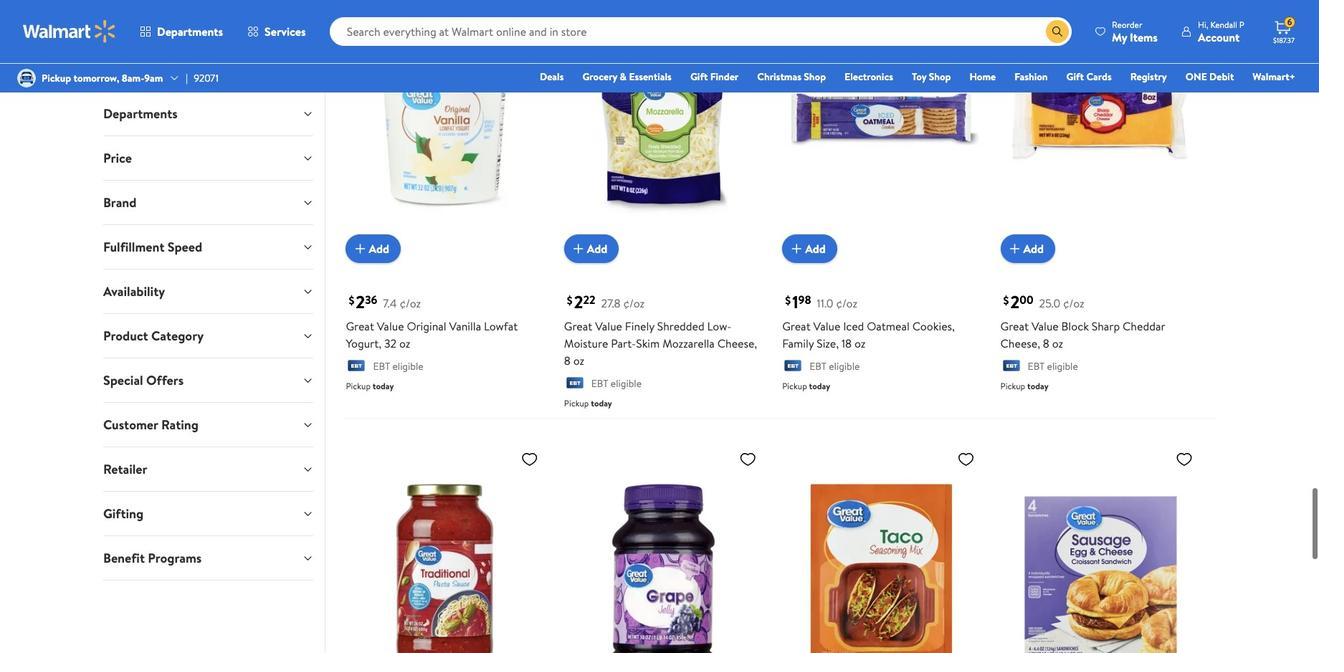 Task type: vqa. For each thing, say whether or not it's contained in the screenshot.


Task type: describe. For each thing, give the bounding box(es) containing it.
hi,
[[1198, 18, 1209, 30]]

gift finder
[[690, 70, 739, 84]]

my
[[1112, 29, 1127, 45]]

sharp
[[1092, 308, 1120, 324]]

services button
[[235, 14, 318, 49]]

32
[[384, 325, 397, 341]]

shop for christmas shop
[[804, 70, 826, 84]]

oatmeal
[[867, 308, 910, 324]]

brand button
[[92, 181, 325, 224]]

gift cards
[[1067, 70, 1112, 84]]

value for $ 2 00 25.0 ¢/oz great value block sharp cheddar cheese, 8 oz
[[1032, 308, 1059, 324]]

ebt image for $ 2 36 7.4 ¢/oz great value original vanilla lowfat yogurt, 32 oz
[[346, 350, 367, 364]]

fulfillment
[[103, 238, 165, 256]]

fulfillment speed
[[103, 238, 202, 256]]

&
[[620, 70, 627, 84]]

grocery & essentials link
[[576, 69, 678, 85]]

$ 1 98 11.0 ¢/oz great value iced oatmeal cookies, family size, 18 oz
[[782, 280, 955, 341]]

pickup for $ 1 98 11.0 ¢/oz great value iced oatmeal cookies, family size, 18 oz
[[782, 370, 807, 382]]

home
[[970, 70, 996, 84]]

toy shop
[[912, 70, 951, 84]]

| 92071
[[186, 71, 219, 85]]

shop for toy shop
[[929, 70, 951, 84]]

11.0
[[817, 285, 834, 301]]

gifting tab
[[92, 492, 325, 536]]

¢/oz for $ 2 36 7.4 ¢/oz great value original vanilla lowfat yogurt, 32 oz
[[400, 285, 421, 301]]

2 for $ 2 36 7.4 ¢/oz great value original vanilla lowfat yogurt, 32 oz
[[356, 280, 365, 304]]

price
[[103, 149, 132, 167]]

18
[[842, 325, 852, 341]]

departments inside tab
[[103, 105, 178, 123]]

great for $ 2 36 7.4 ¢/oz great value original vanilla lowfat yogurt, 32 oz
[[346, 308, 374, 324]]

¢/oz for $ 2 00 25.0 ¢/oz great value block sharp cheddar cheese, 8 oz
[[1063, 285, 1085, 301]]

cheese, inside $ 2 22 27.8 ¢/oz great value finely shredded low- moisture part-skim mozzarella cheese, 8 oz
[[718, 325, 757, 341]]

vanilla
[[449, 308, 481, 324]]

add for $ 1 98 11.0 ¢/oz great value iced oatmeal cookies, family size, 18 oz
[[805, 231, 826, 246]]

availability button
[[92, 270, 325, 313]]

eligible for $ 2 36 7.4 ¢/oz great value original vanilla lowfat yogurt, 32 oz
[[393, 349, 424, 363]]

great for $ 2 22 27.8 ¢/oz great value finely shredded low- moisture part-skim mozzarella cheese, 8 oz
[[564, 308, 593, 324]]

benefit programs tab
[[92, 536, 325, 580]]

reorder
[[1112, 18, 1143, 30]]

$ for $ 2 00 25.0 ¢/oz great value block sharp cheddar cheese, 8 oz
[[1004, 283, 1009, 298]]

ebt for $ 2 22 27.8 ¢/oz great value finely shredded low- moisture part-skim mozzarella cheese, 8 oz
[[591, 366, 608, 381]]

6
[[1288, 16, 1292, 28]]

p
[[1240, 18, 1245, 30]]

great value finely shredded low-moisture part-skim mozzarella cheese, 8 oz image
[[564, 0, 762, 242]]

registry
[[1131, 70, 1167, 84]]

account
[[1198, 29, 1240, 45]]

$187.37
[[1274, 35, 1295, 45]]

speed
[[168, 238, 202, 256]]

add button for $ 1 98 11.0 ¢/oz great value iced oatmeal cookies, family size, 18 oz
[[782, 224, 837, 253]]

benefit programs button
[[92, 536, 325, 580]]

product category
[[103, 327, 204, 345]]

36
[[365, 282, 377, 298]]

one
[[1186, 70, 1207, 84]]

fashion
[[1015, 70, 1048, 84]]

gifting button
[[92, 492, 325, 536]]

pickup today for $ 2 22 27.8 ¢/oz great value finely shredded low- moisture part-skim mozzarella cheese, 8 oz
[[564, 387, 612, 399]]

gift for gift cards
[[1067, 70, 1084, 84]]

great value croissant sandwiches sausage egg and cheese, 4 count (frozen) image
[[1001, 435, 1199, 653]]

cheddar
[[1123, 308, 1165, 324]]

add to cart image for 2
[[570, 230, 587, 247]]

pickup today for $ 1 98 11.0 ¢/oz great value iced oatmeal cookies, family size, 18 oz
[[782, 370, 831, 382]]

product category button
[[92, 314, 325, 358]]

9am
[[144, 71, 163, 85]]

7.4
[[383, 285, 397, 301]]

benefit
[[103, 549, 145, 567]]

1 vertical spatial departments button
[[92, 92, 325, 136]]

benefit programs
[[103, 549, 202, 567]]

$ for $ 1 98 11.0 ¢/oz great value iced oatmeal cookies, family size, 18 oz
[[785, 283, 791, 298]]

¢/oz for $ 2 22 27.8 ¢/oz great value finely shredded low- moisture part-skim mozzarella cheese, 8 oz
[[623, 285, 645, 301]]

services
[[265, 24, 306, 39]]

8 inside $ 2 22 27.8 ¢/oz great value finely shredded low- moisture part-skim mozzarella cheese, 8 oz
[[564, 343, 571, 358]]

ebt image for $ 2 00 25.0 ¢/oz great value block sharp cheddar cheese, 8 oz
[[1001, 350, 1022, 364]]

price button
[[92, 136, 325, 180]]

electronics
[[845, 70, 893, 84]]

gift for gift finder
[[690, 70, 708, 84]]

price tab
[[92, 136, 325, 180]]

great for $ 1 98 11.0 ¢/oz great value iced oatmeal cookies, family size, 18 oz
[[782, 308, 811, 324]]

add to favorites list, great value taco seasoning mix, 1.25 oz image
[[958, 440, 975, 458]]

add for $ 2 36 7.4 ¢/oz great value original vanilla lowfat yogurt, 32 oz
[[369, 231, 389, 246]]

customer rating
[[103, 416, 199, 434]]

ebt eligible for $ 2 00 25.0 ¢/oz great value block sharp cheddar cheese, 8 oz
[[1028, 349, 1078, 363]]

pickup for $ 2 22 27.8 ¢/oz great value finely shredded low- moisture part-skim mozzarella cheese, 8 oz
[[564, 387, 589, 399]]

one debit link
[[1179, 69, 1241, 85]]

great value taco seasoning mix, 1.25 oz image
[[782, 435, 981, 653]]

customer rating tab
[[92, 403, 325, 447]]

pickup for $ 2 00 25.0 ¢/oz great value block sharp cheddar cheese, 8 oz
[[1001, 370, 1026, 382]]

98
[[799, 282, 811, 298]]

oz inside $ 2 00 25.0 ¢/oz great value block sharp cheddar cheese, 8 oz
[[1052, 325, 1064, 341]]

block
[[1062, 308, 1089, 324]]

great value block sharp cheddar cheese, 8 oz image
[[1001, 0, 1199, 242]]

ebt for $ 2 36 7.4 ¢/oz great value original vanilla lowfat yogurt, 32 oz
[[373, 349, 390, 363]]

special
[[103, 371, 143, 389]]

today for $ 2 00 25.0 ¢/oz great value block sharp cheddar cheese, 8 oz
[[1028, 370, 1049, 382]]

add to favorites list, great value croissant sandwiches sausage egg and cheese, 4 count (frozen) image
[[1176, 440, 1193, 458]]

8am-
[[122, 71, 144, 85]]

oz inside the $ 1 98 11.0 ¢/oz great value iced oatmeal cookies, family size, 18 oz
[[855, 325, 866, 341]]

brand tab
[[92, 181, 325, 224]]

great value concord grape jelly, 30 oz image
[[564, 435, 762, 653]]

ebt eligible for $ 2 22 27.8 ¢/oz great value finely shredded low- moisture part-skim mozzarella cheese, 8 oz
[[591, 366, 642, 381]]

essentials
[[629, 70, 672, 84]]

debit
[[1210, 70, 1234, 84]]

retailer
[[103, 460, 147, 478]]

original
[[407, 308, 447, 324]]

add to cart image for $ 2 36 7.4 ¢/oz great value original vanilla lowfat yogurt, 32 oz
[[352, 230, 369, 247]]

today for $ 1 98 11.0 ¢/oz great value iced oatmeal cookies, family size, 18 oz
[[809, 370, 831, 382]]

today for $ 2 36 7.4 ¢/oz great value original vanilla lowfat yogurt, 32 oz
[[373, 370, 394, 382]]

brand
[[103, 194, 137, 212]]

yogurt,
[[346, 325, 382, 341]]

pickup today for $ 2 00 25.0 ¢/oz great value block sharp cheddar cheese, 8 oz
[[1001, 370, 1049, 382]]

grocery
[[583, 70, 618, 84]]

size,
[[817, 325, 839, 341]]

great value traditional pasta sauce, 24 oz image
[[346, 435, 544, 653]]

walmart+
[[1253, 70, 1296, 84]]

toy shop link
[[906, 69, 958, 85]]

$ for $ 2 36 7.4 ¢/oz great value original vanilla lowfat yogurt, 32 oz
[[349, 283, 354, 298]]



Task type: locate. For each thing, give the bounding box(es) containing it.
2 2 from the left
[[574, 280, 583, 304]]

value inside $ 2 22 27.8 ¢/oz great value finely shredded low- moisture part-skim mozzarella cheese, 8 oz
[[595, 308, 622, 324]]

add to favorites list, great value traditional pasta sauce, 24 oz image
[[521, 440, 538, 458]]

1 vertical spatial 8
[[564, 343, 571, 358]]

ebt image for $ 2 22 27.8 ¢/oz great value finely shredded low- moisture part-skim mozzarella cheese, 8 oz
[[564, 367, 586, 382]]

add
[[369, 231, 389, 246], [587, 231, 608, 246], [805, 231, 826, 246], [1024, 231, 1044, 246]]

cheese, down 00 on the top of page
[[1001, 325, 1041, 341]]

2 ¢/oz from the left
[[623, 285, 645, 301]]

fashion link
[[1008, 69, 1055, 85]]

1 great from the left
[[346, 308, 374, 324]]

$ inside the $ 1 98 11.0 ¢/oz great value iced oatmeal cookies, family size, 18 oz
[[785, 283, 791, 298]]

$ left 00 on the top of page
[[1004, 283, 1009, 298]]

¢/oz right 7.4
[[400, 285, 421, 301]]

oz down block
[[1052, 325, 1064, 341]]

add for $ 2 22 27.8 ¢/oz great value finely shredded low- moisture part-skim mozzarella cheese, 8 oz
[[587, 231, 608, 246]]

departments tab
[[92, 92, 325, 136]]

0 horizontal spatial 8
[[564, 343, 571, 358]]

add up 36
[[369, 231, 389, 246]]

fulfillment speed button
[[92, 225, 325, 269]]

4 $ from the left
[[1004, 283, 1009, 298]]

1 horizontal spatial gift
[[1067, 70, 1084, 84]]

customer rating button
[[92, 403, 325, 447]]

1 horizontal spatial cheese,
[[1001, 325, 1041, 341]]

value
[[377, 308, 404, 324], [595, 308, 622, 324], [814, 308, 841, 324], [1032, 308, 1059, 324]]

¢/oz
[[400, 285, 421, 301], [623, 285, 645, 301], [836, 285, 858, 301], [1063, 285, 1085, 301]]

gifting
[[103, 505, 144, 523]]

¢/oz inside the $ 1 98 11.0 ¢/oz great value iced oatmeal cookies, family size, 18 oz
[[836, 285, 858, 301]]

eligible down 32 at left
[[393, 349, 424, 363]]

Search search field
[[330, 17, 1072, 46]]

shop right christmas
[[804, 70, 826, 84]]

special offers
[[103, 371, 184, 389]]

3 add button from the left
[[782, 224, 837, 253]]

$ inside $ 2 36 7.4 ¢/oz great value original vanilla lowfat yogurt, 32 oz
[[349, 283, 354, 298]]

0 horizontal spatial cheese,
[[718, 325, 757, 341]]

eligible down block
[[1047, 349, 1078, 363]]

pickup today
[[346, 370, 394, 382], [782, 370, 831, 382], [1001, 370, 1049, 382], [564, 387, 612, 399]]

1 horizontal spatial add to cart image
[[1006, 230, 1024, 247]]

$ inside $ 2 22 27.8 ¢/oz great value finely shredded low- moisture part-skim mozzarella cheese, 8 oz
[[567, 283, 573, 298]]

value down 25.0 on the top of page
[[1032, 308, 1059, 324]]

add to cart image
[[570, 230, 587, 247], [788, 230, 805, 247]]

items
[[1130, 29, 1158, 45]]

2 inside $ 2 36 7.4 ¢/oz great value original vanilla lowfat yogurt, 32 oz
[[356, 280, 365, 304]]

special offers button
[[92, 359, 325, 402]]

departments up the |
[[157, 24, 223, 39]]

cheese, inside $ 2 00 25.0 ¢/oz great value block sharp cheddar cheese, 8 oz
[[1001, 325, 1041, 341]]

pickup
[[42, 71, 71, 85], [346, 370, 371, 382], [782, 370, 807, 382], [1001, 370, 1026, 382], [564, 387, 589, 399]]

8 down 25.0 on the top of page
[[1043, 325, 1050, 341]]

electronics link
[[838, 69, 900, 85]]

8 down moisture
[[564, 343, 571, 358]]

4 great from the left
[[1001, 308, 1029, 324]]

reorder my items
[[1112, 18, 1158, 45]]

0 horizontal spatial shop
[[804, 70, 826, 84]]

2 left 7.4
[[356, 280, 365, 304]]

great inside the $ 1 98 11.0 ¢/oz great value iced oatmeal cookies, family size, 18 oz
[[782, 308, 811, 324]]

4 value from the left
[[1032, 308, 1059, 324]]

value inside $ 2 36 7.4 ¢/oz great value original vanilla lowfat yogurt, 32 oz
[[377, 308, 404, 324]]

0 horizontal spatial add to cart image
[[352, 230, 369, 247]]

$ 2 22 27.8 ¢/oz great value finely shredded low- moisture part-skim mozzarella cheese, 8 oz
[[564, 280, 757, 358]]

moisture
[[564, 325, 608, 341]]

one debit
[[1186, 70, 1234, 84]]

add to cart image up 00 on the top of page
[[1006, 230, 1024, 247]]

$ inside $ 2 00 25.0 ¢/oz great value block sharp cheddar cheese, 8 oz
[[1004, 283, 1009, 298]]

cookies,
[[913, 308, 955, 324]]

registry link
[[1124, 69, 1174, 85]]

departments down 8am-
[[103, 105, 178, 123]]

family
[[782, 325, 814, 341]]

6 $187.37
[[1274, 16, 1295, 45]]

2 add to cart image from the left
[[1006, 230, 1024, 247]]

3 2 from the left
[[1011, 280, 1020, 304]]

ebt down 25.0 on the top of page
[[1028, 349, 1045, 363]]

product category tab
[[92, 314, 325, 358]]

departments button down 92071
[[92, 92, 325, 136]]

shredded
[[657, 308, 705, 324]]

retailer button
[[92, 447, 325, 491]]

kendall
[[1211, 18, 1238, 30]]

add to cart image for $ 2 00 25.0 ¢/oz great value block sharp cheddar cheese, 8 oz
[[1006, 230, 1024, 247]]

great value original vanilla lowfat yogurt, 32 oz image
[[346, 0, 544, 242]]

ebt image down yogurt,
[[346, 350, 367, 364]]

$ left 1
[[785, 283, 791, 298]]

ebt down the size,
[[810, 349, 827, 363]]

today for $ 2 22 27.8 ¢/oz great value finely shredded low- moisture part-skim mozzarella cheese, 8 oz
[[591, 387, 612, 399]]

add to cart image for 1
[[788, 230, 805, 247]]

great for $ 2 00 25.0 ¢/oz great value block sharp cheddar cheese, 8 oz
[[1001, 308, 1029, 324]]

27.8
[[601, 285, 621, 301]]

1 vertical spatial departments
[[103, 105, 178, 123]]

oz right '18'
[[855, 325, 866, 341]]

0 vertical spatial departments
[[157, 24, 223, 39]]

22
[[583, 282, 596, 298]]

add to cart image up 98
[[788, 230, 805, 247]]

3 value from the left
[[814, 308, 841, 324]]

great inside $ 2 22 27.8 ¢/oz great value finely shredded low- moisture part-skim mozzarella cheese, 8 oz
[[564, 308, 593, 324]]

2 left 25.0 on the top of page
[[1011, 280, 1020, 304]]

value up the size,
[[814, 308, 841, 324]]

add up 00 on the top of page
[[1024, 231, 1044, 246]]

92071
[[194, 71, 219, 85]]

gift cards link
[[1060, 69, 1118, 85]]

ebt image down moisture
[[564, 367, 586, 382]]

$ left 36
[[349, 283, 354, 298]]

3 great from the left
[[782, 308, 811, 324]]

4 ¢/oz from the left
[[1063, 285, 1085, 301]]

pickup tomorrow, 8am-9am
[[42, 71, 163, 85]]

1 add from the left
[[369, 231, 389, 246]]

add to favorites list, great value concord grape jelly, 30 oz image
[[739, 440, 757, 458]]

great
[[346, 308, 374, 324], [564, 308, 593, 324], [782, 308, 811, 324], [1001, 308, 1029, 324]]

 image
[[17, 69, 36, 87]]

1 horizontal spatial 2
[[574, 280, 583, 304]]

christmas shop link
[[751, 69, 833, 85]]

eligible for $ 2 00 25.0 ¢/oz great value block sharp cheddar cheese, 8 oz
[[1047, 349, 1078, 363]]

special offers tab
[[92, 359, 325, 402]]

2 $ from the left
[[567, 283, 573, 298]]

offers
[[146, 371, 184, 389]]

2 great from the left
[[564, 308, 593, 324]]

customer
[[103, 416, 158, 434]]

ebt eligible down the size,
[[810, 349, 860, 363]]

add to cart image up "22"
[[570, 230, 587, 247]]

departments
[[157, 24, 223, 39], [103, 105, 178, 123]]

departments button up the |
[[128, 14, 235, 49]]

2 inside $ 2 22 27.8 ¢/oz great value finely shredded low- moisture part-skim mozzarella cheese, 8 oz
[[574, 280, 583, 304]]

gift inside gift cards link
[[1067, 70, 1084, 84]]

ebt eligible down block
[[1028, 349, 1078, 363]]

add up 98
[[805, 231, 826, 246]]

fulfillment speed tab
[[92, 225, 325, 269]]

ebt image down "family" on the right of page
[[782, 350, 804, 364]]

1 shop from the left
[[804, 70, 826, 84]]

eligible down part-
[[611, 366, 642, 381]]

iced
[[843, 308, 864, 324]]

0 vertical spatial 8
[[1043, 325, 1050, 341]]

$ for $ 2 22 27.8 ¢/oz great value finely shredded low- moisture part-skim mozzarella cheese, 8 oz
[[567, 283, 573, 298]]

ebt down moisture
[[591, 366, 608, 381]]

3 $ from the left
[[785, 283, 791, 298]]

value inside the $ 1 98 11.0 ¢/oz great value iced oatmeal cookies, family size, 18 oz
[[814, 308, 841, 324]]

¢/oz right 11.0
[[836, 285, 858, 301]]

low-
[[707, 308, 732, 324]]

$ left "22"
[[567, 283, 573, 298]]

eligible for $ 1 98 11.0 ¢/oz great value iced oatmeal cookies, family size, 18 oz
[[829, 349, 860, 363]]

great up moisture
[[564, 308, 593, 324]]

deals link
[[533, 69, 570, 85]]

ebt image for $ 1 98 11.0 ¢/oz great value iced oatmeal cookies, family size, 18 oz
[[782, 350, 804, 364]]

add button up 00 on the top of page
[[1001, 224, 1056, 253]]

ebt for $ 2 00 25.0 ¢/oz great value block sharp cheddar cheese, 8 oz
[[1028, 349, 1045, 363]]

add for $ 2 00 25.0 ¢/oz great value block sharp cheddar cheese, 8 oz
[[1024, 231, 1044, 246]]

1 ¢/oz from the left
[[400, 285, 421, 301]]

4 add button from the left
[[1001, 224, 1056, 253]]

1 add to cart image from the left
[[570, 230, 587, 247]]

mozzarella
[[663, 325, 715, 341]]

8 inside $ 2 00 25.0 ¢/oz great value block sharp cheddar cheese, 8 oz
[[1043, 325, 1050, 341]]

add button up 36
[[346, 224, 401, 253]]

¢/oz right 27.8
[[623, 285, 645, 301]]

2 shop from the left
[[929, 70, 951, 84]]

ebt eligible down part-
[[591, 366, 642, 381]]

eligible
[[393, 349, 424, 363], [829, 349, 860, 363], [1047, 349, 1078, 363], [611, 366, 642, 381]]

ebt image
[[346, 350, 367, 364], [782, 350, 804, 364], [1001, 350, 1022, 364], [564, 367, 586, 382]]

2 add from the left
[[587, 231, 608, 246]]

search icon image
[[1052, 26, 1063, 37]]

add to cart image
[[352, 230, 369, 247], [1006, 230, 1024, 247]]

2 cheese, from the left
[[1001, 325, 1041, 341]]

home link
[[963, 69, 1003, 85]]

2
[[356, 280, 365, 304], [574, 280, 583, 304], [1011, 280, 1020, 304]]

gift inside the gift finder link
[[690, 70, 708, 84]]

|
[[186, 71, 188, 85]]

¢/oz inside $ 2 36 7.4 ¢/oz great value original vanilla lowfat yogurt, 32 oz
[[400, 285, 421, 301]]

$ 2 36 7.4 ¢/oz great value original vanilla lowfat yogurt, 32 oz
[[346, 280, 518, 341]]

add button for $ 2 00 25.0 ¢/oz great value block sharp cheddar cheese, 8 oz
[[1001, 224, 1056, 253]]

0 horizontal spatial add to cart image
[[570, 230, 587, 247]]

great up "family" on the right of page
[[782, 308, 811, 324]]

hi, kendall p account
[[1198, 18, 1245, 45]]

ebt eligible down 32 at left
[[373, 349, 424, 363]]

2 horizontal spatial 2
[[1011, 280, 1020, 304]]

value for $ 2 22 27.8 ¢/oz great value finely shredded low- moisture part-skim mozzarella cheese, 8 oz
[[595, 308, 622, 324]]

3 ¢/oz from the left
[[836, 285, 858, 301]]

gift
[[690, 70, 708, 84], [1067, 70, 1084, 84]]

ebt for $ 1 98 11.0 ¢/oz great value iced oatmeal cookies, family size, 18 oz
[[810, 349, 827, 363]]

oz inside $ 2 36 7.4 ¢/oz great value original vanilla lowfat yogurt, 32 oz
[[399, 325, 411, 341]]

add up "22"
[[587, 231, 608, 246]]

christmas
[[757, 70, 802, 84]]

oz down moisture
[[573, 343, 584, 358]]

2 value from the left
[[595, 308, 622, 324]]

gift finder link
[[684, 69, 745, 85]]

add button up 98
[[782, 224, 837, 253]]

retailer tab
[[92, 447, 325, 491]]

cards
[[1087, 70, 1112, 84]]

1 2 from the left
[[356, 280, 365, 304]]

1 cheese, from the left
[[718, 325, 757, 341]]

great inside $ 2 36 7.4 ¢/oz great value original vanilla lowfat yogurt, 32 oz
[[346, 308, 374, 324]]

lowfat
[[484, 308, 518, 324]]

pickup today for $ 2 36 7.4 ¢/oz great value original vanilla lowfat yogurt, 32 oz
[[346, 370, 394, 382]]

ebt down 32 at left
[[373, 349, 390, 363]]

value for $ 1 98 11.0 ¢/oz great value iced oatmeal cookies, family size, 18 oz
[[814, 308, 841, 324]]

1 add to cart image from the left
[[352, 230, 369, 247]]

value up 32 at left
[[377, 308, 404, 324]]

2 for $ 2 00 25.0 ¢/oz great value block sharp cheddar cheese, 8 oz
[[1011, 280, 1020, 304]]

1 value from the left
[[377, 308, 404, 324]]

2 for $ 2 22 27.8 ¢/oz great value finely shredded low- moisture part-skim mozzarella cheese, 8 oz
[[574, 280, 583, 304]]

00
[[1020, 282, 1034, 298]]

value up part-
[[595, 308, 622, 324]]

¢/oz up block
[[1063, 285, 1085, 301]]

part-
[[611, 325, 636, 341]]

0 horizontal spatial 2
[[356, 280, 365, 304]]

add button up "22"
[[564, 224, 619, 253]]

2 add to cart image from the left
[[788, 230, 805, 247]]

category
[[151, 327, 204, 345]]

gift left cards
[[1067, 70, 1084, 84]]

availability tab
[[92, 270, 325, 313]]

finder
[[710, 70, 739, 84]]

3 add from the left
[[805, 231, 826, 246]]

1 $ from the left
[[349, 283, 354, 298]]

shop
[[804, 70, 826, 84], [929, 70, 951, 84]]

grocery & essentials
[[583, 70, 672, 84]]

2 left 27.8
[[574, 280, 583, 304]]

1 horizontal spatial add to cart image
[[788, 230, 805, 247]]

walmart+ link
[[1247, 69, 1302, 85]]

availability
[[103, 283, 165, 300]]

2 gift from the left
[[1067, 70, 1084, 84]]

ebt eligible for $ 2 36 7.4 ¢/oz great value original vanilla lowfat yogurt, 32 oz
[[373, 349, 424, 363]]

departments button
[[128, 14, 235, 49], [92, 92, 325, 136]]

0 vertical spatial departments button
[[128, 14, 235, 49]]

add to cart image up 36
[[352, 230, 369, 247]]

eligible down '18'
[[829, 349, 860, 363]]

¢/oz inside $ 2 22 27.8 ¢/oz great value finely shredded low- moisture part-skim mozzarella cheese, 8 oz
[[623, 285, 645, 301]]

value inside $ 2 00 25.0 ¢/oz great value block sharp cheddar cheese, 8 oz
[[1032, 308, 1059, 324]]

great down 00 on the top of page
[[1001, 308, 1029, 324]]

Walmart Site-Wide search field
[[330, 17, 1072, 46]]

ebt image down 00 on the top of page
[[1001, 350, 1022, 364]]

finely
[[625, 308, 655, 324]]

oz
[[399, 325, 411, 341], [855, 325, 866, 341], [1052, 325, 1064, 341], [573, 343, 584, 358]]

$ 2 00 25.0 ¢/oz great value block sharp cheddar cheese, 8 oz
[[1001, 280, 1165, 341]]

¢/oz inside $ 2 00 25.0 ¢/oz great value block sharp cheddar cheese, 8 oz
[[1063, 285, 1085, 301]]

2 add button from the left
[[564, 224, 619, 253]]

0 horizontal spatial gift
[[690, 70, 708, 84]]

pickup for $ 2 36 7.4 ¢/oz great value original vanilla lowfat yogurt, 32 oz
[[346, 370, 371, 382]]

product
[[103, 327, 148, 345]]

1 gift from the left
[[690, 70, 708, 84]]

¢/oz for $ 1 98 11.0 ¢/oz great value iced oatmeal cookies, family size, 18 oz
[[836, 285, 858, 301]]

1 horizontal spatial shop
[[929, 70, 951, 84]]

tomorrow,
[[74, 71, 119, 85]]

great inside $ 2 00 25.0 ¢/oz great value block sharp cheddar cheese, 8 oz
[[1001, 308, 1029, 324]]

walmart image
[[23, 20, 116, 43]]

shop right toy
[[929, 70, 951, 84]]

rating
[[161, 416, 199, 434]]

1
[[792, 280, 799, 304]]

skim
[[636, 325, 660, 341]]

gift left finder
[[690, 70, 708, 84]]

eligible for $ 2 22 27.8 ¢/oz great value finely shredded low- moisture part-skim mozzarella cheese, 8 oz
[[611, 366, 642, 381]]

1 add button from the left
[[346, 224, 401, 253]]

4 add from the left
[[1024, 231, 1044, 246]]

add button
[[346, 224, 401, 253], [564, 224, 619, 253], [782, 224, 837, 253], [1001, 224, 1056, 253]]

oz right 32 at left
[[399, 325, 411, 341]]

ebt eligible for $ 1 98 11.0 ¢/oz great value iced oatmeal cookies, family size, 18 oz
[[810, 349, 860, 363]]

toy
[[912, 70, 927, 84]]

1 horizontal spatial 8
[[1043, 325, 1050, 341]]

value for $ 2 36 7.4 ¢/oz great value original vanilla lowfat yogurt, 32 oz
[[377, 308, 404, 324]]

great value iced oatmeal cookies, family size, 18 oz image
[[782, 0, 981, 242]]

add button for $ 2 36 7.4 ¢/oz great value original vanilla lowfat yogurt, 32 oz
[[346, 224, 401, 253]]

great up yogurt,
[[346, 308, 374, 324]]

oz inside $ 2 22 27.8 ¢/oz great value finely shredded low- moisture part-skim mozzarella cheese, 8 oz
[[573, 343, 584, 358]]

2 inside $ 2 00 25.0 ¢/oz great value block sharp cheddar cheese, 8 oz
[[1011, 280, 1020, 304]]

25.0
[[1039, 285, 1061, 301]]

cheese, down low-
[[718, 325, 757, 341]]

deals
[[540, 70, 564, 84]]

programs
[[148, 549, 202, 567]]

8
[[1043, 325, 1050, 341], [564, 343, 571, 358]]

add button for $ 2 22 27.8 ¢/oz great value finely shredded low- moisture part-skim mozzarella cheese, 8 oz
[[564, 224, 619, 253]]



